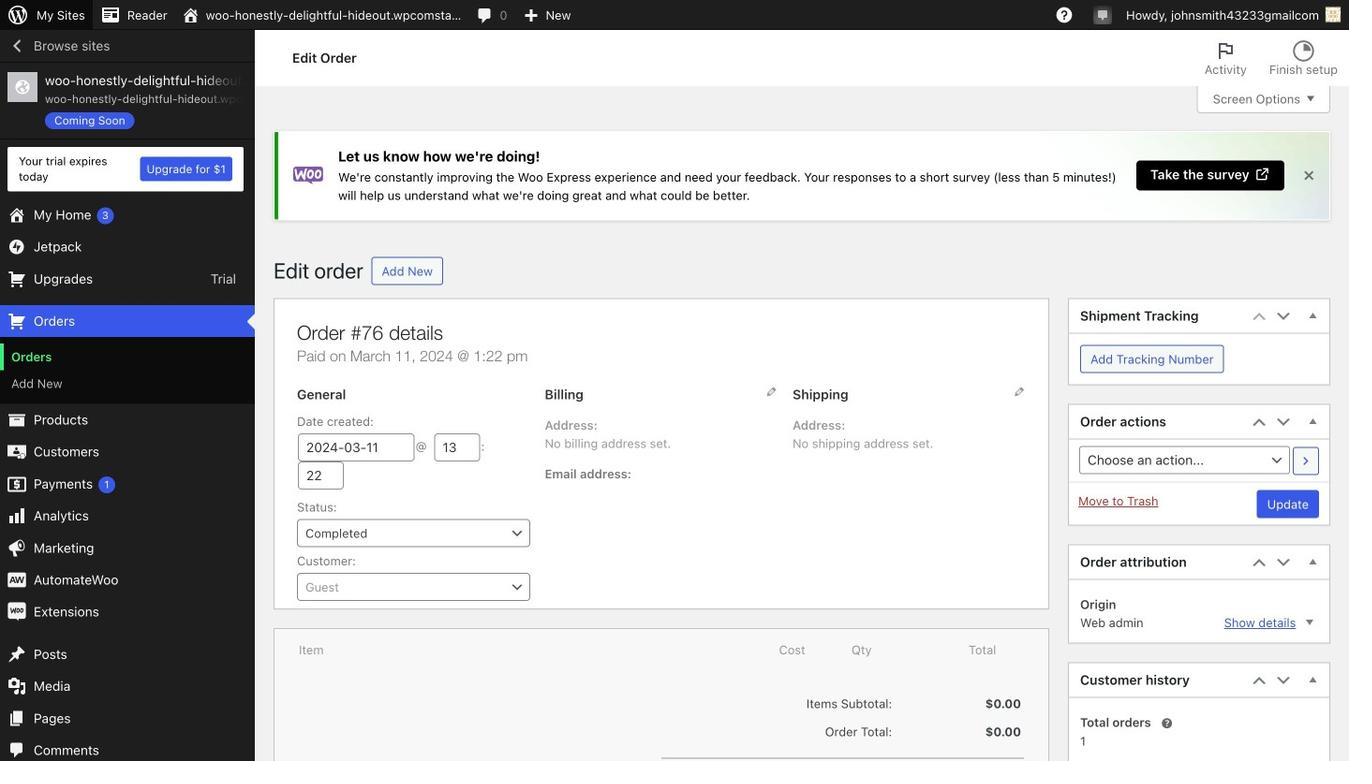 Task type: describe. For each thing, give the bounding box(es) containing it.
take the survey image
[[1255, 166, 1271, 182]]

total number of non-cancelled, non-failed orders for this customer, including the current one. image
[[1159, 717, 1174, 732]]

main menu navigation
[[0, 30, 255, 762]]



Task type: vqa. For each thing, say whether or not it's contained in the screenshot.
m number field
yes



Task type: locate. For each thing, give the bounding box(es) containing it.
None text field
[[298, 434, 415, 462], [298, 520, 529, 546], [298, 574, 529, 600], [298, 434, 415, 462], [298, 520, 529, 546], [298, 574, 529, 600]]

tab list
[[1193, 30, 1349, 86]]

h number field
[[434, 434, 480, 462]]

m number field
[[298, 462, 344, 490]]

notification image
[[1095, 7, 1110, 22]]

toolbar navigation
[[0, 0, 1349, 34]]

None field
[[297, 519, 530, 547], [297, 573, 530, 601], [297, 519, 530, 547], [297, 573, 530, 601]]



